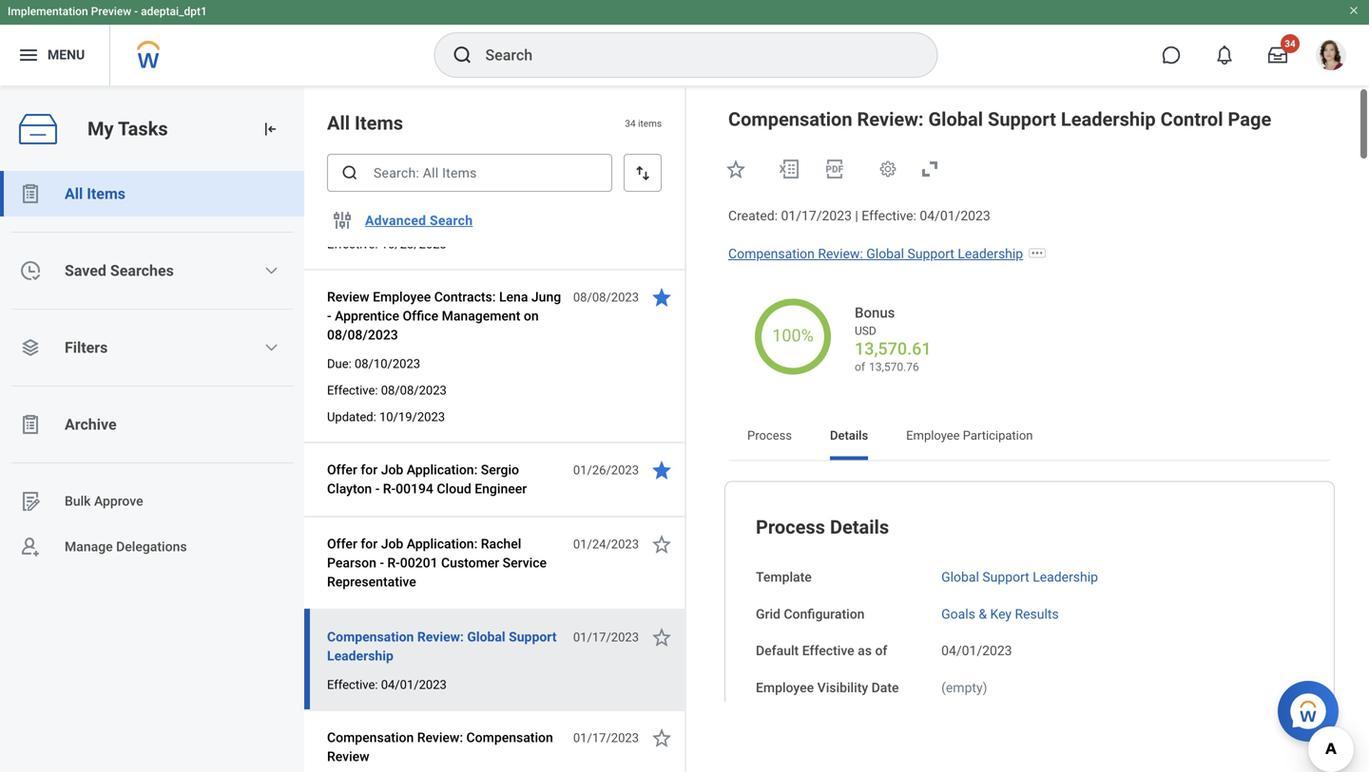 Task type: describe. For each thing, give the bounding box(es) containing it.
implementation
[[8, 5, 88, 18]]

updated: 10/19/2023
[[327, 410, 445, 424]]

compensation inside compensation review: global support leadership
[[327, 630, 414, 646]]

cloud
[[437, 482, 471, 497]]

chevron down image for saved searches
[[264, 263, 279, 279]]

items
[[638, 118, 662, 129]]

global inside "link"
[[866, 246, 904, 262]]

08/08/2023 inside review employee contracts: lena jung - apprentice office management on 08/08/2023
[[327, 328, 398, 343]]

100%
[[772, 326, 814, 346]]

justify image
[[17, 44, 40, 67]]

saved searches button
[[0, 248, 304, 294]]

bulk
[[65, 494, 91, 510]]

adeptai_dpt1
[[141, 5, 207, 18]]

34 for 34
[[1285, 38, 1296, 49]]

Search: All Items text field
[[327, 154, 612, 192]]

effective: 04/01/2023
[[327, 678, 447, 693]]

for for clayton
[[361, 463, 378, 478]]

star image for due: 08/10/2023
[[650, 286, 673, 309]]

process details button
[[756, 517, 889, 539]]

details inside group
[[830, 517, 889, 539]]

goals & key results link
[[941, 603, 1059, 623]]

archive
[[65, 416, 117, 434]]

representative
[[327, 575, 416, 590]]

default effective as of
[[756, 644, 887, 659]]

rename image
[[19, 491, 42, 513]]

due: 08/10/2023
[[327, 357, 420, 371]]

review inside compensation review: compensation review
[[327, 750, 369, 765]]

- inside menu banner
[[134, 5, 138, 18]]

star image for 01/17/2023
[[650, 727, 673, 750]]

perspective image
[[19, 337, 42, 359]]

participation
[[963, 429, 1033, 443]]

fullscreen image
[[918, 158, 941, 181]]

close environment banner image
[[1348, 5, 1360, 16]]

view printable version (pdf) image
[[823, 158, 846, 181]]

offer for job application: rachel pearson ‎- r-00201 customer service representative button
[[327, 533, 563, 594]]

00194
[[396, 482, 433, 497]]

archive button
[[0, 402, 304, 448]]

advanced search
[[365, 213, 473, 228]]

10/23/2023
[[381, 237, 447, 251]]

compensation inside "link"
[[728, 246, 815, 262]]

&
[[979, 607, 987, 623]]

01/17/2023 for compensation review: global support leadership
[[573, 631, 639, 645]]

review: inside "link"
[[818, 246, 863, 262]]

13,570.76
[[869, 361, 919, 374]]

review employee contracts: lena jung - apprentice office management on 08/08/2023 button
[[327, 286, 563, 347]]

employee inside review employee contracts: lena jung - apprentice office management on 08/08/2023
[[373, 289, 431, 305]]

employee for employee participation
[[906, 429, 960, 443]]

saved
[[65, 262, 106, 280]]

34 button
[[1257, 34, 1300, 76]]

all inside button
[[65, 185, 83, 203]]

lena
[[499, 289, 528, 305]]

star image for effective: 04/01/2023
[[650, 627, 673, 649]]

effective: for effective: 04/01/2023
[[327, 678, 378, 693]]

effective: 10/23/2023
[[327, 237, 447, 251]]

job for 00194
[[381, 463, 403, 478]]

goals
[[941, 607, 975, 623]]

global support leadership link
[[941, 566, 1098, 586]]

management
[[442, 309, 520, 324]]

service
[[503, 556, 547, 571]]

filters
[[65, 339, 108, 357]]

compensation review: compensation review button
[[327, 727, 563, 769]]

workday assistant region
[[1278, 674, 1346, 743]]

0 vertical spatial 01/17/2023
[[781, 208, 852, 224]]

date
[[871, 681, 899, 696]]

filters button
[[0, 325, 304, 371]]

application: for cloud
[[407, 463, 478, 478]]

my
[[87, 118, 114, 140]]

default
[[756, 644, 799, 659]]

tasks
[[118, 118, 168, 140]]

preview
[[91, 5, 131, 18]]

usd
[[855, 325, 876, 338]]

employee participation
[[906, 429, 1033, 443]]

clayton
[[327, 482, 372, 497]]

star image
[[650, 459, 673, 482]]

process for process details
[[756, 517, 825, 539]]

office
[[403, 309, 438, 324]]

configuration
[[784, 607, 865, 623]]

global support leadership
[[941, 570, 1098, 586]]

default effective as of element
[[941, 632, 1012, 661]]

‎- for clayton
[[375, 482, 380, 497]]

effective: 08/08/2023
[[327, 384, 447, 398]]

all items inside item list element
[[327, 112, 403, 135]]

rachel
[[481, 537, 521, 552]]

04/01/2023 inside process details group
[[941, 644, 1012, 659]]

34 items
[[625, 118, 662, 129]]

profile logan mcneil image
[[1316, 40, 1346, 74]]

delegations
[[116, 540, 187, 555]]

offer for offer for job application: rachel pearson ‎- r-00201 customer service representative
[[327, 537, 357, 552]]

due:
[[327, 357, 352, 371]]

advanced
[[365, 213, 426, 228]]

on
[[524, 309, 539, 324]]

compensation review: global support leadership control page
[[728, 108, 1271, 131]]

clipboard image for archive
[[19, 414, 42, 436]]

search image
[[451, 44, 474, 67]]

approve
[[94, 494, 143, 510]]

created: 01/17/2023 | effective: 04/01/2023
[[728, 208, 990, 224]]

04/01/2023 inside item list element
[[381, 678, 447, 693]]

34 for 34 items
[[625, 118, 636, 129]]

template
[[756, 570, 812, 586]]

bulk approve
[[65, 494, 143, 510]]

of for as
[[875, 644, 887, 659]]

effective
[[802, 644, 854, 659]]

gear image
[[878, 160, 897, 179]]

Search Workday  search field
[[485, 34, 898, 76]]

01/26/2023
[[573, 463, 639, 478]]

|
[[855, 208, 858, 224]]

all inside item list element
[[327, 112, 350, 135]]

process details group
[[756, 513, 1303, 773]]

‎- for pearson
[[380, 556, 384, 571]]

manage delegations
[[65, 540, 187, 555]]

sergio
[[481, 463, 519, 478]]



Task type: vqa. For each thing, say whether or not it's contained in the screenshot.
COMPENSATION inside the "Compensation Review: Global Support Leadership"
yes



Task type: locate. For each thing, give the bounding box(es) containing it.
0 vertical spatial ‎-
[[375, 482, 380, 497]]

details
[[830, 429, 868, 443], [830, 517, 889, 539]]

of inside process details group
[[875, 644, 887, 659]]

1 details from the top
[[830, 429, 868, 443]]

grid configuration
[[756, 607, 865, 623]]

tab list
[[728, 415, 1331, 461]]

for inside offer for job application: sergio clayton ‎- r-00194 cloud engineer
[[361, 463, 378, 478]]

00201
[[400, 556, 438, 571]]

1 vertical spatial clipboard image
[[19, 414, 42, 436]]

1 vertical spatial for
[[361, 537, 378, 552]]

created:
[[728, 208, 778, 224]]

1 offer from the top
[[327, 463, 357, 478]]

1 horizontal spatial of
[[875, 644, 887, 659]]

0 horizontal spatial -
[[134, 5, 138, 18]]

0 vertical spatial details
[[830, 429, 868, 443]]

2 application: from the top
[[407, 537, 478, 552]]

sort image
[[633, 164, 652, 183]]

2 chevron down image from the top
[[264, 340, 279, 356]]

all
[[327, 112, 350, 135], [65, 185, 83, 203]]

2 vertical spatial employee
[[756, 681, 814, 696]]

review: up gear icon
[[857, 108, 924, 131]]

0 vertical spatial items
[[355, 112, 403, 135]]

0 vertical spatial all
[[327, 112, 350, 135]]

employee up office
[[373, 289, 431, 305]]

of right as
[[875, 644, 887, 659]]

items down my
[[87, 185, 126, 203]]

review
[[327, 289, 369, 305], [327, 750, 369, 765]]

clipboard image
[[19, 183, 42, 205], [19, 414, 42, 436]]

0 horizontal spatial of
[[855, 361, 865, 374]]

34 left "profile logan mcneil" icon
[[1285, 38, 1296, 49]]

08/08/2023 up '10/19/2023'
[[381, 384, 447, 398]]

1 vertical spatial ‎-
[[380, 556, 384, 571]]

13,570.61
[[855, 339, 931, 359]]

of left 13,570.76
[[855, 361, 865, 374]]

2 clipboard image from the top
[[19, 414, 42, 436]]

1 chevron down image from the top
[[264, 263, 279, 279]]

of inside bonus usd 13,570.61 of 13,570.76
[[855, 361, 865, 374]]

chevron down image
[[264, 263, 279, 279], [264, 340, 279, 356]]

support inside "link"
[[982, 570, 1029, 586]]

1 vertical spatial process
[[756, 517, 825, 539]]

jung
[[531, 289, 561, 305]]

review: inside compensation review: compensation review
[[417, 731, 463, 746]]

tab list containing process
[[728, 415, 1331, 461]]

1 vertical spatial items
[[87, 185, 126, 203]]

1 vertical spatial -
[[327, 309, 331, 324]]

as
[[858, 644, 872, 659]]

1 vertical spatial details
[[830, 517, 889, 539]]

review: inside compensation review: global support leadership
[[417, 630, 464, 646]]

1 clipboard image from the top
[[19, 183, 42, 205]]

clipboard image inside all items button
[[19, 183, 42, 205]]

goals & key results
[[941, 607, 1059, 623]]

‎- right clayton on the left bottom of the page
[[375, 482, 380, 497]]

clipboard image left archive
[[19, 414, 42, 436]]

08/08/2023 right 'jung'
[[573, 290, 639, 305]]

configure image
[[331, 209, 354, 232]]

pearson
[[327, 556, 376, 571]]

bulk approve link
[[0, 479, 304, 525]]

menu banner
[[0, 0, 1369, 86]]

application: inside offer for job application: sergio clayton ‎- r-00194 cloud engineer
[[407, 463, 478, 478]]

r- inside the offer for job application: rachel pearson ‎- r-00201 customer service representative
[[387, 556, 400, 571]]

04/01/2023 down compensation review: global support leadership button
[[381, 678, 447, 693]]

global
[[928, 108, 983, 131], [866, 246, 904, 262], [941, 570, 979, 586], [467, 630, 505, 646]]

global inside "link"
[[941, 570, 979, 586]]

2 job from the top
[[381, 537, 403, 552]]

visibility
[[817, 681, 868, 696]]

compensation review: global support leadership
[[728, 246, 1023, 262], [327, 630, 557, 665]]

1 vertical spatial 08/08/2023
[[327, 328, 398, 343]]

global inside button
[[467, 630, 505, 646]]

all up saved
[[65, 185, 83, 203]]

effective: for effective: 10/23/2023
[[327, 237, 378, 251]]

0 vertical spatial review
[[327, 289, 369, 305]]

1 horizontal spatial all items
[[327, 112, 403, 135]]

employee for employee visibility date
[[756, 681, 814, 696]]

0 vertical spatial 08/08/2023
[[573, 290, 639, 305]]

r- up "representative"
[[387, 556, 400, 571]]

04/01/2023 down &
[[941, 644, 1012, 659]]

r- for 00194
[[383, 482, 396, 497]]

job inside offer for job application: sergio clayton ‎- r-00194 cloud engineer
[[381, 463, 403, 478]]

2 for from the top
[[361, 537, 378, 552]]

‎-
[[375, 482, 380, 497], [380, 556, 384, 571]]

manage delegations link
[[0, 525, 304, 570]]

04/01/2023
[[920, 208, 990, 224], [941, 644, 1012, 659], [381, 678, 447, 693]]

‎- inside the offer for job application: rachel pearson ‎- r-00201 customer service representative
[[380, 556, 384, 571]]

offer for job application: sergio clayton ‎- r-00194 cloud engineer
[[327, 463, 527, 497]]

job for 00201
[[381, 537, 403, 552]]

item list element
[[304, 87, 686, 773]]

employee left participation
[[906, 429, 960, 443]]

job
[[381, 463, 403, 478], [381, 537, 403, 552]]

bonus
[[855, 305, 895, 321]]

0 vertical spatial all items
[[327, 112, 403, 135]]

08/10/2023
[[355, 357, 420, 371]]

‎- inside offer for job application: sergio clayton ‎- r-00194 cloud engineer
[[375, 482, 380, 497]]

34
[[1285, 38, 1296, 49], [625, 118, 636, 129]]

compensation review: global support leadership inside button
[[327, 630, 557, 665]]

(empty)
[[941, 681, 987, 696]]

r- for 00201
[[387, 556, 400, 571]]

employee
[[373, 289, 431, 305], [906, 429, 960, 443], [756, 681, 814, 696]]

0 horizontal spatial all items
[[65, 185, 126, 203]]

compensation review: compensation review
[[327, 731, 553, 765]]

grid
[[756, 607, 780, 623]]

compensation review: global support leadership down created: 01/17/2023 | effective: 04/01/2023
[[728, 246, 1023, 262]]

1 application: from the top
[[407, 463, 478, 478]]

review:
[[857, 108, 924, 131], [818, 246, 863, 262], [417, 630, 464, 646], [417, 731, 463, 746]]

0 vertical spatial offer
[[327, 463, 357, 478]]

offer for job application: rachel pearson ‎- r-00201 customer service representative
[[327, 537, 547, 590]]

process details
[[756, 517, 889, 539]]

leadership inside "link"
[[1033, 570, 1098, 586]]

user plus image
[[19, 536, 42, 559]]

transformation import image
[[260, 120, 280, 139]]

1 vertical spatial compensation review: global support leadership
[[327, 630, 557, 665]]

0 vertical spatial -
[[134, 5, 138, 18]]

0 vertical spatial 04/01/2023
[[920, 208, 990, 224]]

2 offer from the top
[[327, 537, 357, 552]]

employee down default
[[756, 681, 814, 696]]

2 vertical spatial 01/17/2023
[[573, 732, 639, 746]]

search image
[[340, 164, 359, 183]]

list containing all items
[[0, 171, 304, 570]]

items inside item list element
[[355, 112, 403, 135]]

list
[[0, 171, 304, 570]]

effective: for effective: 08/08/2023
[[327, 384, 378, 398]]

review down effective: 04/01/2023
[[327, 750, 369, 765]]

1 vertical spatial all items
[[65, 185, 126, 203]]

all items up search icon on the left
[[327, 112, 403, 135]]

1 vertical spatial offer
[[327, 537, 357, 552]]

1 horizontal spatial all
[[327, 112, 350, 135]]

1 vertical spatial application:
[[407, 537, 478, 552]]

1 vertical spatial 01/17/2023
[[573, 631, 639, 645]]

review employee contracts: lena jung - apprentice office management on 08/08/2023
[[327, 289, 561, 343]]

1 horizontal spatial -
[[327, 309, 331, 324]]

all items button
[[0, 171, 304, 217]]

global up goals
[[941, 570, 979, 586]]

all up search icon on the left
[[327, 112, 350, 135]]

34 inside button
[[1285, 38, 1296, 49]]

offer
[[327, 463, 357, 478], [327, 537, 357, 552]]

0 vertical spatial employee
[[373, 289, 431, 305]]

control
[[1160, 108, 1223, 131]]

job inside the offer for job application: rachel pearson ‎- r-00201 customer service representative
[[381, 537, 403, 552]]

key
[[990, 607, 1012, 623]]

inbox large image
[[1268, 46, 1287, 65]]

application: inside the offer for job application: rachel pearson ‎- r-00201 customer service representative
[[407, 537, 478, 552]]

clipboard image for all items
[[19, 183, 42, 205]]

engineer
[[475, 482, 527, 497]]

compensation review: global support leadership button
[[327, 627, 563, 668]]

0 vertical spatial of
[[855, 361, 865, 374]]

global down created: 01/17/2023 | effective: 04/01/2023
[[866, 246, 904, 262]]

searches
[[110, 262, 174, 280]]

for inside the offer for job application: rachel pearson ‎- r-00201 customer service representative
[[361, 537, 378, 552]]

- inside review employee contracts: lena jung - apprentice office management on 08/08/2023
[[327, 309, 331, 324]]

items
[[355, 112, 403, 135], [87, 185, 126, 203]]

for up pearson at the left bottom
[[361, 537, 378, 552]]

search
[[430, 213, 473, 228]]

application: for customer
[[407, 537, 478, 552]]

‎- up "representative"
[[380, 556, 384, 571]]

1 job from the top
[[381, 463, 403, 478]]

process for process
[[747, 429, 792, 443]]

08/08/2023 down apprentice
[[327, 328, 398, 343]]

application:
[[407, 463, 478, 478], [407, 537, 478, 552]]

process inside tab list
[[747, 429, 792, 443]]

employee inside tab list
[[906, 429, 960, 443]]

bonus usd 13,570.61 of 13,570.76
[[855, 305, 931, 374]]

0 vertical spatial clipboard image
[[19, 183, 42, 205]]

support
[[988, 108, 1056, 131], [907, 246, 954, 262], [982, 570, 1029, 586], [509, 630, 557, 646]]

34 left items
[[625, 118, 636, 129]]

0 horizontal spatial items
[[87, 185, 126, 203]]

contracts:
[[434, 289, 496, 305]]

2 horizontal spatial employee
[[906, 429, 960, 443]]

clipboard image inside archive "button"
[[19, 414, 42, 436]]

1 vertical spatial job
[[381, 537, 403, 552]]

1 horizontal spatial compensation review: global support leadership
[[728, 246, 1023, 262]]

review inside review employee contracts: lena jung - apprentice office management on 08/08/2023
[[327, 289, 369, 305]]

offer inside the offer for job application: rachel pearson ‎- r-00201 customer service representative
[[327, 537, 357, 552]]

- left apprentice
[[327, 309, 331, 324]]

1 vertical spatial review
[[327, 750, 369, 765]]

export to excel image
[[778, 158, 801, 181]]

manage
[[65, 540, 113, 555]]

updated:
[[327, 410, 376, 424]]

0 horizontal spatial 34
[[625, 118, 636, 129]]

34 inside item list element
[[625, 118, 636, 129]]

chevron down image for filters
[[264, 340, 279, 356]]

details inside tab list
[[830, 429, 868, 443]]

page
[[1228, 108, 1271, 131]]

1 vertical spatial 04/01/2023
[[941, 644, 1012, 659]]

01/17/2023 for compensation review: compensation review
[[573, 732, 639, 746]]

offer up pearson at the left bottom
[[327, 537, 357, 552]]

2 vertical spatial 08/08/2023
[[381, 384, 447, 398]]

0 vertical spatial job
[[381, 463, 403, 478]]

chevron down image inside saved searches dropdown button
[[264, 263, 279, 279]]

customer
[[441, 556, 499, 571]]

04/01/2023 down fullscreen icon
[[920, 208, 990, 224]]

items up search icon on the left
[[355, 112, 403, 135]]

0 vertical spatial r-
[[383, 482, 396, 497]]

-
[[134, 5, 138, 18], [327, 309, 331, 324]]

0 horizontal spatial all
[[65, 185, 83, 203]]

application: up 00201
[[407, 537, 478, 552]]

leadership inside "link"
[[958, 246, 1023, 262]]

application: up cloud
[[407, 463, 478, 478]]

1 vertical spatial r-
[[387, 556, 400, 571]]

menu
[[48, 47, 85, 63]]

my tasks
[[87, 118, 168, 140]]

for
[[361, 463, 378, 478], [361, 537, 378, 552]]

01/17/2023
[[781, 208, 852, 224], [573, 631, 639, 645], [573, 732, 639, 746]]

1 horizontal spatial 34
[[1285, 38, 1296, 49]]

support inside "link"
[[907, 246, 954, 262]]

all items down my
[[65, 185, 126, 203]]

1 vertical spatial 34
[[625, 118, 636, 129]]

0 vertical spatial compensation review: global support leadership
[[728, 246, 1023, 262]]

0 vertical spatial process
[[747, 429, 792, 443]]

0 vertical spatial chevron down image
[[264, 263, 279, 279]]

1 vertical spatial chevron down image
[[264, 340, 279, 356]]

clipboard image up clock check image
[[19, 183, 42, 205]]

r- inside offer for job application: sergio clayton ‎- r-00194 cloud engineer
[[383, 482, 396, 497]]

star image for 01/24/2023
[[650, 533, 673, 556]]

1 vertical spatial employee
[[906, 429, 960, 443]]

chevron down image inside filters dropdown button
[[264, 340, 279, 356]]

review up apprentice
[[327, 289, 369, 305]]

review: up effective: 04/01/2023
[[417, 630, 464, 646]]

all items inside button
[[65, 185, 126, 203]]

2 details from the top
[[830, 517, 889, 539]]

global down 'customer' on the left bottom of the page
[[467, 630, 505, 646]]

10/19/2023
[[379, 410, 445, 424]]

of
[[855, 361, 865, 374], [875, 644, 887, 659]]

compensation review: global support leadership up effective: 04/01/2023
[[327, 630, 557, 665]]

advanced search button
[[357, 202, 480, 240]]

0 horizontal spatial compensation review: global support leadership
[[327, 630, 557, 665]]

clock check image
[[19, 260, 42, 282]]

1 horizontal spatial employee
[[756, 681, 814, 696]]

0 vertical spatial application:
[[407, 463, 478, 478]]

my tasks element
[[0, 87, 304, 773]]

global up fullscreen icon
[[928, 108, 983, 131]]

offer for offer for job application: sergio clayton ‎- r-00194 cloud engineer
[[327, 463, 357, 478]]

offer up clayton on the left bottom of the page
[[327, 463, 357, 478]]

notifications large image
[[1215, 46, 1234, 65]]

1 horizontal spatial items
[[355, 112, 403, 135]]

star image
[[724, 158, 747, 181], [650, 286, 673, 309], [650, 533, 673, 556], [650, 627, 673, 649], [650, 727, 673, 750]]

2 vertical spatial 04/01/2023
[[381, 678, 447, 693]]

process
[[747, 429, 792, 443], [756, 517, 825, 539]]

apprentice
[[335, 309, 399, 324]]

1 review from the top
[[327, 289, 369, 305]]

employee inside process details group
[[756, 681, 814, 696]]

1 for from the top
[[361, 463, 378, 478]]

results
[[1015, 607, 1059, 623]]

review: down effective: 04/01/2023
[[417, 731, 463, 746]]

review: down |
[[818, 246, 863, 262]]

job up 00201
[[381, 537, 403, 552]]

items inside all items button
[[87, 185, 126, 203]]

of for 13,570.61
[[855, 361, 865, 374]]

process inside group
[[756, 517, 825, 539]]

offer for job application: sergio clayton ‎- r-00194 cloud engineer button
[[327, 459, 563, 501]]

saved searches
[[65, 262, 174, 280]]

leadership
[[1061, 108, 1156, 131], [958, 246, 1023, 262], [1033, 570, 1098, 586], [327, 649, 393, 665]]

- right preview
[[134, 5, 138, 18]]

employee visibility date
[[756, 681, 899, 696]]

1 vertical spatial of
[[875, 644, 887, 659]]

0 vertical spatial 34
[[1285, 38, 1296, 49]]

1 vertical spatial all
[[65, 185, 83, 203]]

offer inside offer for job application: sergio clayton ‎- r-00194 cloud engineer
[[327, 463, 357, 478]]

0 horizontal spatial employee
[[373, 289, 431, 305]]

for for pearson
[[361, 537, 378, 552]]

support inside button
[[509, 630, 557, 646]]

2 review from the top
[[327, 750, 369, 765]]

for up clayton on the left bottom of the page
[[361, 463, 378, 478]]

job up 00194
[[381, 463, 403, 478]]

r- right clayton on the left bottom of the page
[[383, 482, 396, 497]]

menu button
[[0, 25, 110, 86]]

implementation preview -   adeptai_dpt1
[[8, 5, 207, 18]]

0 vertical spatial for
[[361, 463, 378, 478]]

leadership inside compensation review: global support leadership
[[327, 649, 393, 665]]



